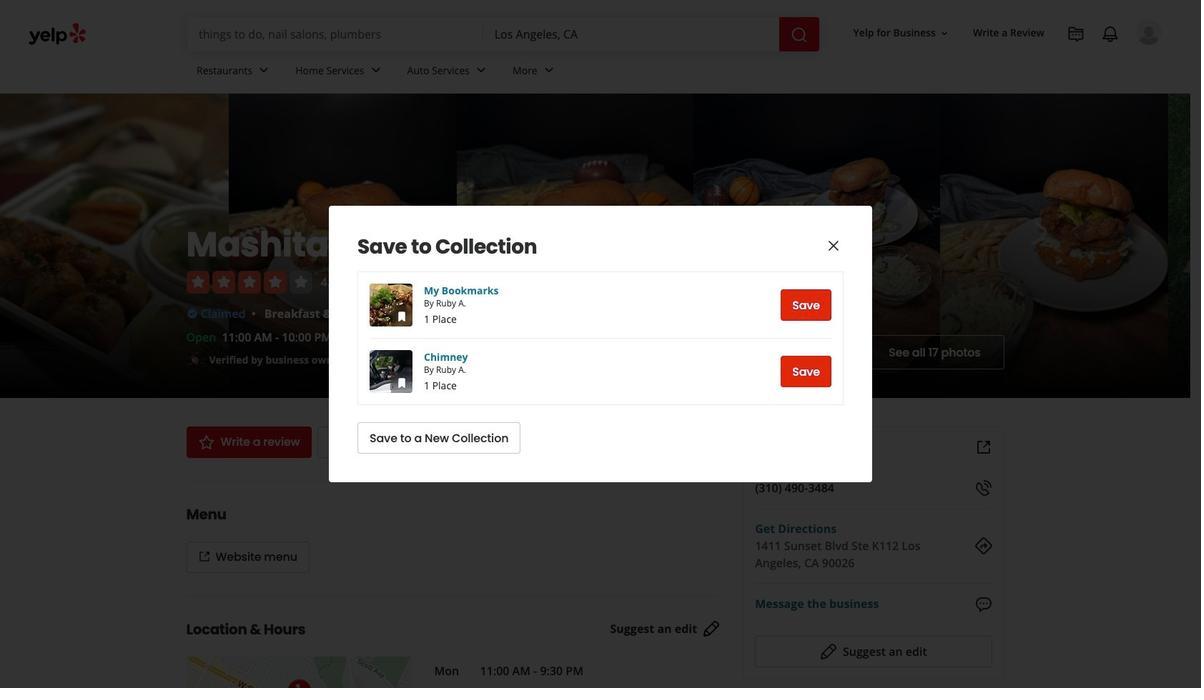 Task type: describe. For each thing, give the bounding box(es) containing it.
16 claim filled v2 image
[[186, 308, 198, 320]]

16 external link v2 image
[[198, 551, 210, 563]]

16 save v2 image
[[396, 378, 408, 389]]

3 24 chevron down v2 image from the left
[[540, 62, 557, 79]]

2 photo of mashita club - los angeles, ca, us. image from the left
[[1168, 94, 1201, 398]]

24 pencil v2 image
[[820, 643, 837, 660]]

4.2 star rating image
[[186, 271, 312, 294]]

directions to the business image
[[975, 538, 992, 555]]

2 24 chevron down v2 image from the left
[[473, 62, 490, 79]]

16 chevron down v2 image
[[939, 28, 950, 39]]

24 share v2 image
[[441, 434, 459, 451]]



Task type: locate. For each thing, give the bounding box(es) containing it.
photo of mashita club - los angeles, ca, us. image
[[693, 94, 940, 398], [1168, 94, 1201, 398]]

business categories element
[[185, 51, 1162, 93]]

business website image
[[975, 439, 992, 456]]

location & hours element
[[163, 596, 743, 688]]

user actions element
[[842, 18, 1182, 106]]

1 horizontal spatial photo of mashita club - los angeles, ca, us. image
[[1168, 94, 1201, 398]]

business phone number image
[[975, 480, 992, 497], [975, 480, 992, 497]]

photo of mashita club - los angeles, ca, us. chicken sandwich image
[[228, 94, 457, 398]]

notifications image
[[1102, 26, 1119, 43]]

business website image
[[975, 439, 992, 456]]

1 photo of mashita club - los angeles, ca, us. image from the left
[[693, 94, 940, 398]]

region
[[357, 234, 844, 454]]

24 chevron down v2 image
[[367, 62, 384, 79]]

24 chevron down v2 image
[[255, 62, 273, 79], [473, 62, 490, 79], [540, 62, 557, 79]]

dialog
[[0, 0, 1201, 688]]

directions to the business image
[[975, 538, 992, 555]]

1 24 chevron down v2 image from the left
[[255, 62, 273, 79]]

0 horizontal spatial photo of mashita club - los angeles, ca, us. image
[[693, 94, 940, 398]]

message the business image
[[975, 596, 992, 613], [975, 596, 992, 613]]

1 horizontal spatial 24 chevron down v2 image
[[473, 62, 490, 79]]

projects image
[[1067, 26, 1085, 43]]

photo of mashita club - los angeles, ca, us. hot chicken sandwich image
[[457, 94, 693, 398]]

24 star v2 image
[[198, 434, 215, 451]]

close image
[[825, 237, 842, 254]]

0 horizontal spatial 24 chevron down v2 image
[[255, 62, 273, 79]]

map image
[[186, 657, 411, 688]]

search image
[[790, 26, 808, 43]]

24 pencil v2 image
[[703, 621, 720, 638]]

menu element
[[163, 481, 720, 573]]

photo of mashita club - los angeles, ca, us. sunset blvd roll with salmon sashimi and miso soup image
[[0, 94, 228, 398]]

None search field
[[187, 17, 819, 51]]

16 save v2 image
[[396, 311, 408, 323]]

2 horizontal spatial 24 chevron down v2 image
[[540, 62, 557, 79]]

photo of mashita club - los angeles, ca, us. spicy chicken sandwich image
[[940, 94, 1168, 398]]



Task type: vqa. For each thing, say whether or not it's contained in the screenshot.
years to the bottom
no



